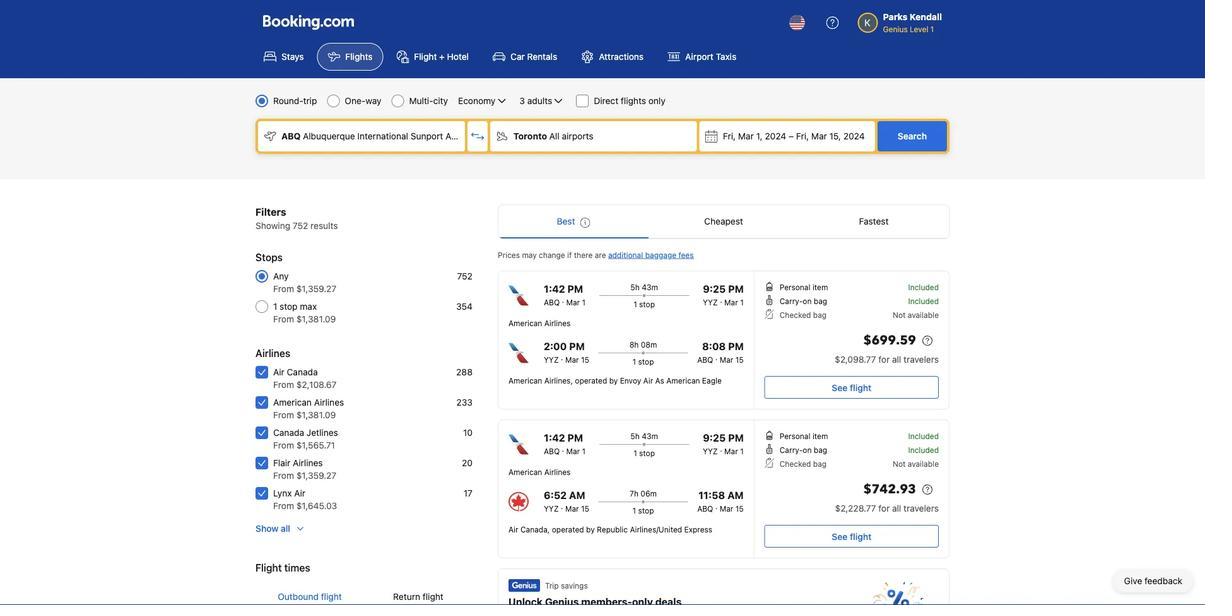 Task type: vqa. For each thing, say whether or not it's contained in the screenshot.
the topmost 06:00 - 11:59
no



Task type: locate. For each thing, give the bounding box(es) containing it.
0 vertical spatial $1,359.27
[[296, 284, 336, 294]]

2 personal item from the top
[[780, 432, 828, 440]]

1 am from the left
[[569, 489, 585, 501]]

american inside the american airlines from $1,381.09
[[273, 397, 312, 408]]

1 vertical spatial travelers
[[904, 503, 939, 514]]

0 vertical spatial by
[[609, 376, 618, 385]]

1 vertical spatial for
[[878, 503, 890, 514]]

1 see flight button from the top
[[765, 376, 939, 399]]

1 horizontal spatial fri,
[[796, 131, 809, 141]]

checked bag up $742.93 region at the right of the page
[[780, 459, 827, 468]]

abq albuquerque international sunport airport
[[281, 131, 474, 141]]

0 vertical spatial not
[[893, 310, 906, 319]]

0 vertical spatial checked bag
[[780, 310, 827, 319]]

1 43m from the top
[[642, 283, 658, 291]]

1 vertical spatial tab list
[[256, 580, 473, 605]]

0 vertical spatial 1:42
[[544, 283, 565, 295]]

0 vertical spatial 5h 43m
[[631, 283, 658, 291]]

level
[[910, 25, 928, 33]]

fri, right –
[[796, 131, 809, 141]]

43m for $742.93
[[642, 432, 658, 440]]

mar down if at top left
[[566, 298, 580, 307]]

$1,359.27 up lynx air from $1,645.03
[[296, 470, 336, 481]]

0 vertical spatial travelers
[[904, 354, 939, 365]]

international
[[357, 131, 408, 141]]

1 down the any
[[273, 301, 277, 312]]

from inside 1 stop max from $1,381.09
[[273, 314, 294, 324]]

pm inside the 2:00 pm yyz . mar 15
[[569, 340, 585, 352]]

travelers down $699.59
[[904, 354, 939, 365]]

am
[[569, 489, 585, 501], [728, 489, 744, 501]]

change
[[539, 250, 565, 259]]

2 travelers from the top
[[904, 503, 939, 514]]

yyz
[[703, 298, 718, 307], [544, 355, 559, 364], [703, 447, 718, 456], [544, 504, 559, 513]]

checked bag up $699.59 region
[[780, 310, 827, 319]]

hotel
[[447, 51, 469, 62]]

american airlines, operated by envoy air as american eagle
[[509, 376, 722, 385]]

10
[[463, 427, 473, 438]]

am for 6:52 am
[[569, 489, 585, 501]]

1,
[[756, 131, 762, 141]]

1 see flight from the top
[[832, 382, 872, 393]]

0 vertical spatial carry-on bag
[[780, 297, 827, 305]]

15 inside the 2:00 pm yyz . mar 15
[[581, 355, 589, 364]]

9:25 up '8:08'
[[703, 283, 726, 295]]

carry-on bag for $742.93
[[780, 445, 827, 454]]

from up "flair"
[[273, 440, 294, 450]]

1 vertical spatial 5h
[[631, 432, 640, 440]]

airport taxis link
[[657, 43, 747, 71]]

1 vertical spatial personal item
[[780, 432, 828, 440]]

5h 43m
[[631, 283, 658, 291], [631, 432, 658, 440]]

all for $742.93
[[892, 503, 901, 514]]

available for $742.93
[[908, 459, 939, 468]]

1 $1,359.27 from the top
[[296, 284, 336, 294]]

from down lynx
[[273, 501, 294, 511]]

flight right 'return'
[[423, 591, 443, 602]]

$742.93 region
[[765, 480, 939, 502]]

15 inside '11:58 am abq . mar 15'
[[735, 504, 744, 513]]

abq down '8:08'
[[697, 355, 713, 364]]

see down $2,228.77
[[832, 531, 848, 542]]

from inside any from $1,359.27
[[273, 284, 294, 294]]

2 checked from the top
[[780, 459, 811, 468]]

9:25 for $699.59
[[703, 283, 726, 295]]

9:25 pm yyz . mar 1 up 11:58 on the bottom right of the page
[[703, 432, 744, 456]]

5h 43m down 'envoy'
[[631, 432, 658, 440]]

trip savings
[[545, 581, 588, 590]]

am inside 6:52 am yyz . mar 15
[[569, 489, 585, 501]]

2 see flight button from the top
[[765, 525, 939, 548]]

752 left results
[[293, 221, 308, 231]]

1 stop up 8h 08m
[[634, 300, 655, 309]]

1 5h from the top
[[631, 283, 640, 291]]

yyz down "6:52"
[[544, 504, 559, 513]]

1 vertical spatial see
[[832, 531, 848, 542]]

11:58 am abq . mar 15
[[697, 489, 744, 513]]

abq down 11:58 on the bottom right of the page
[[697, 504, 713, 513]]

0 horizontal spatial 752
[[293, 221, 308, 231]]

abq down round-
[[281, 131, 301, 141]]

5h 43m for $742.93
[[631, 432, 658, 440]]

from down the any
[[273, 284, 294, 294]]

1 vertical spatial checked bag
[[780, 459, 827, 468]]

1 vertical spatial all
[[892, 503, 901, 514]]

item for $699.59
[[813, 283, 828, 291]]

. down "6:52"
[[561, 502, 563, 510]]

only
[[648, 96, 665, 106]]

mar down 2:00
[[565, 355, 579, 364]]

all
[[892, 354, 901, 365], [892, 503, 901, 514], [281, 523, 290, 534]]

7 from from the top
[[273, 501, 294, 511]]

1 horizontal spatial 2024
[[843, 131, 865, 141]]

1 on from the top
[[803, 297, 812, 305]]

for for $742.93
[[878, 503, 890, 514]]

6 from from the top
[[273, 470, 294, 481]]

1:42 down change
[[544, 283, 565, 295]]

2 9:25 pm yyz . mar 1 from the top
[[703, 432, 744, 456]]

5h 43m down additional baggage fees link
[[631, 283, 658, 291]]

3 from from the top
[[273, 380, 294, 390]]

search
[[898, 131, 927, 141]]

1:42 pm abq . mar 1 up "6:52"
[[544, 432, 586, 456]]

1 not from the top
[[893, 310, 906, 319]]

checked up $699.59 region
[[780, 310, 811, 319]]

airport right sunport
[[445, 131, 474, 141]]

mar down '8:08'
[[720, 355, 733, 364]]

4 from from the top
[[273, 410, 294, 420]]

0 vertical spatial checked
[[780, 310, 811, 319]]

. inside 8:08 pm abq . mar 15
[[715, 353, 718, 362]]

20
[[462, 458, 473, 468]]

1 vertical spatial checked
[[780, 459, 811, 468]]

1 vertical spatial $1,359.27
[[296, 470, 336, 481]]

0 horizontal spatial by
[[586, 525, 595, 534]]

1 up 8:08 pm abq . mar 15
[[740, 298, 744, 307]]

2 $1,381.09 from the top
[[296, 410, 336, 420]]

air inside air canada from $2,108.67
[[273, 367, 284, 377]]

airport
[[685, 51, 713, 62], [445, 131, 474, 141]]

0 vertical spatial 9:25
[[703, 283, 726, 295]]

0 vertical spatial carry-
[[780, 297, 803, 305]]

flights
[[345, 51, 373, 62]]

1 9:25 pm yyz . mar 1 from the top
[[703, 283, 744, 307]]

from for canada
[[273, 440, 294, 450]]

1 vertical spatial 5h 43m
[[631, 432, 658, 440]]

1 right level
[[931, 25, 934, 33]]

17
[[464, 488, 473, 498]]

from
[[273, 284, 294, 294], [273, 314, 294, 324], [273, 380, 294, 390], [273, 410, 294, 420], [273, 440, 294, 450], [273, 470, 294, 481], [273, 501, 294, 511]]

0 vertical spatial $1,381.09
[[296, 314, 336, 324]]

1 vertical spatial 9:25 pm yyz . mar 1
[[703, 432, 744, 456]]

abq up "6:52"
[[544, 447, 560, 456]]

1 included from the top
[[908, 283, 939, 291]]

1 checked from the top
[[780, 310, 811, 319]]

1 vertical spatial canada
[[273, 427, 304, 438]]

0 vertical spatial see
[[832, 382, 848, 393]]

1 up 6:52 am yyz . mar 15 on the bottom left
[[582, 447, 586, 456]]

. down '8:08'
[[715, 353, 718, 362]]

0 vertical spatial not available
[[893, 310, 939, 319]]

5h down the additional
[[631, 283, 640, 291]]

tab list containing best
[[498, 205, 949, 239]]

flight right outbound
[[321, 591, 342, 602]]

0 vertical spatial personal
[[780, 283, 810, 291]]

carry- for $742.93
[[780, 445, 803, 454]]

on
[[803, 297, 812, 305], [803, 445, 812, 454]]

see for $699.59
[[832, 382, 848, 393]]

on up $699.59 region
[[803, 297, 812, 305]]

9:25
[[703, 283, 726, 295], [703, 432, 726, 444]]

0 vertical spatial airport
[[685, 51, 713, 62]]

15,
[[829, 131, 841, 141]]

0 vertical spatial 5h
[[631, 283, 640, 291]]

showing
[[256, 221, 290, 231]]

am for 11:58 am
[[728, 489, 744, 501]]

search button
[[878, 121, 947, 151]]

american airlines from $1,381.09
[[273, 397, 344, 420]]

1 vertical spatial see flight
[[832, 531, 872, 542]]

2 1:42 pm abq . mar 1 from the top
[[544, 432, 586, 456]]

0 vertical spatial 9:25 pm yyz . mar 1
[[703, 283, 744, 307]]

am inside '11:58 am abq . mar 15'
[[728, 489, 744, 501]]

$1,381.09 down max
[[296, 314, 336, 324]]

travelers down $742.93
[[904, 503, 939, 514]]

canada up $1,565.71
[[273, 427, 304, 438]]

2 item from the top
[[813, 432, 828, 440]]

best button
[[498, 205, 649, 238]]

air up the american airlines from $1,381.09
[[273, 367, 284, 377]]

air inside lynx air from $1,645.03
[[294, 488, 305, 498]]

1 vertical spatial 9:25
[[703, 432, 726, 444]]

1 for from the top
[[878, 354, 890, 365]]

2 $1,359.27 from the top
[[296, 470, 336, 481]]

checked up $742.93 region at the right of the page
[[780, 459, 811, 468]]

2 not from the top
[[893, 459, 906, 468]]

mar down "6:52"
[[565, 504, 579, 513]]

by for $742.93
[[586, 525, 595, 534]]

2 not available from the top
[[893, 459, 939, 468]]

2 checked bag from the top
[[780, 459, 827, 468]]

288
[[456, 367, 473, 377]]

canada
[[287, 367, 318, 377], [273, 427, 304, 438]]

$699.59 region
[[765, 331, 939, 353]]

1 vertical spatial item
[[813, 432, 828, 440]]

$1,359.27 up max
[[296, 284, 336, 294]]

flight left times
[[256, 562, 282, 574]]

9:25 down eagle
[[703, 432, 726, 444]]

1 carry- from the top
[[780, 297, 803, 305]]

1 9:25 from the top
[[703, 283, 726, 295]]

1 vertical spatial personal
[[780, 432, 810, 440]]

direct
[[594, 96, 618, 106]]

0 vertical spatial 43m
[[642, 283, 658, 291]]

1 checked bag from the top
[[780, 310, 827, 319]]

15 inside 6:52 am yyz . mar 15
[[581, 504, 589, 513]]

from up canada jetlines from $1,565.71 on the left bottom of page
[[273, 410, 294, 420]]

1 horizontal spatial am
[[728, 489, 744, 501]]

1 vertical spatial see flight button
[[765, 525, 939, 548]]

personal for $699.59
[[780, 283, 810, 291]]

1 available from the top
[[908, 310, 939, 319]]

personal item
[[780, 283, 828, 291], [780, 432, 828, 440]]

1 travelers from the top
[[904, 354, 939, 365]]

2 vertical spatial all
[[281, 523, 290, 534]]

by left 'envoy'
[[609, 376, 618, 385]]

1 horizontal spatial 752
[[457, 271, 473, 281]]

752
[[293, 221, 308, 231], [457, 271, 473, 281]]

2 personal from the top
[[780, 432, 810, 440]]

1 vertical spatial carry-on bag
[[780, 445, 827, 454]]

1 1:42 pm abq . mar 1 from the top
[[544, 283, 586, 307]]

9:25 for $742.93
[[703, 432, 726, 444]]

$1,359.27 inside flair airlines from $1,359.27
[[296, 470, 336, 481]]

0 horizontal spatial 2024
[[765, 131, 786, 141]]

tab list
[[498, 205, 949, 239], [256, 580, 473, 605]]

item for $742.93
[[813, 432, 828, 440]]

1 american airlines from the top
[[509, 319, 571, 327]]

0 vertical spatial 752
[[293, 221, 308, 231]]

economy
[[458, 96, 496, 106]]

. up "6:52"
[[562, 444, 564, 453]]

1 $1,381.09 from the top
[[296, 314, 336, 324]]

2 from from the top
[[273, 314, 294, 324]]

stop up 08m
[[639, 300, 655, 309]]

direct flights only
[[594, 96, 665, 106]]

0 horizontal spatial fri,
[[723, 131, 736, 141]]

stop left max
[[280, 301, 298, 312]]

0 vertical spatial all
[[892, 354, 901, 365]]

1 1:42 from the top
[[544, 283, 565, 295]]

1 inside 1 stop max from $1,381.09
[[273, 301, 277, 312]]

additional
[[608, 250, 643, 259]]

best
[[557, 216, 575, 227]]

0 vertical spatial canada
[[287, 367, 318, 377]]

am right "6:52"
[[569, 489, 585, 501]]

2 5h from the top
[[631, 432, 640, 440]]

43m
[[642, 283, 658, 291], [642, 432, 658, 440]]

5 from from the top
[[273, 440, 294, 450]]

all inside show all button
[[281, 523, 290, 534]]

from inside canada jetlines from $1,565.71
[[273, 440, 294, 450]]

filters showing 752 results
[[256, 206, 338, 231]]

checked bag for $742.93
[[780, 459, 827, 468]]

see flight button down $2,228.77
[[765, 525, 939, 548]]

1 vertical spatial $1,381.09
[[296, 410, 336, 420]]

personal for $742.93
[[780, 432, 810, 440]]

0 vertical spatial 1:42 pm abq . mar 1
[[544, 283, 586, 307]]

see
[[832, 382, 848, 393], [832, 531, 848, 542]]

airports
[[562, 131, 593, 141]]

there
[[574, 250, 593, 259]]

15 inside 8:08 pm abq . mar 15
[[735, 355, 744, 364]]

1:42 pm abq . mar 1 down if at top left
[[544, 283, 586, 307]]

outbound flight
[[278, 591, 342, 602]]

0 vertical spatial american airlines
[[509, 319, 571, 327]]

canada inside canada jetlines from $1,565.71
[[273, 427, 304, 438]]

flight + hotel link
[[386, 43, 480, 71]]

1 vertical spatial available
[[908, 459, 939, 468]]

see flight for $699.59
[[832, 382, 872, 393]]

from left $2,108.67
[[273, 380, 294, 390]]

not for $742.93
[[893, 459, 906, 468]]

2 available from the top
[[908, 459, 939, 468]]

1 vertical spatial by
[[586, 525, 595, 534]]

233
[[456, 397, 473, 408]]

airlines up "6:52"
[[544, 468, 571, 476]]

1 personal from the top
[[780, 283, 810, 291]]

0 vertical spatial flight
[[414, 51, 437, 62]]

0 horizontal spatial tab list
[[256, 580, 473, 605]]

43m down additional baggage fees link
[[642, 283, 658, 291]]

2 9:25 from the top
[[703, 432, 726, 444]]

1 not available from the top
[[893, 310, 939, 319]]

2 am from the left
[[728, 489, 744, 501]]

2024 right 15,
[[843, 131, 865, 141]]

1 from from the top
[[273, 284, 294, 294]]

0 vertical spatial personal item
[[780, 283, 828, 291]]

flight
[[414, 51, 437, 62], [256, 562, 282, 574]]

1 vertical spatial on
[[803, 445, 812, 454]]

. down 11:58 on the bottom right of the page
[[715, 502, 718, 510]]

2 on from the top
[[803, 445, 812, 454]]

checked for $699.59
[[780, 310, 811, 319]]

3 included from the top
[[908, 432, 939, 440]]

toronto all airports
[[513, 131, 593, 141]]

0 horizontal spatial flight
[[256, 562, 282, 574]]

flight for flight + hotel
[[414, 51, 437, 62]]

genius image
[[509, 579, 540, 592], [509, 579, 540, 592], [868, 582, 924, 605]]

1 personal item from the top
[[780, 283, 828, 291]]

4 included from the top
[[908, 445, 939, 454]]

all right show
[[281, 523, 290, 534]]

travelers for $699.59
[[904, 354, 939, 365]]

operated down 6:52 am yyz . mar 15 on the bottom left
[[552, 525, 584, 534]]

0 vertical spatial for
[[878, 354, 890, 365]]

08m
[[641, 340, 657, 349]]

on up $742.93 region at the right of the page
[[803, 445, 812, 454]]

2 american airlines from the top
[[509, 468, 571, 476]]

2 carry- from the top
[[780, 445, 803, 454]]

1 vertical spatial 1:42 pm abq . mar 1
[[544, 432, 586, 456]]

2024 left –
[[765, 131, 786, 141]]

flights link
[[317, 43, 383, 71]]

1:42 up "6:52"
[[544, 432, 565, 444]]

0 vertical spatial see flight button
[[765, 376, 939, 399]]

operated for $742.93
[[552, 525, 584, 534]]

genius
[[883, 25, 908, 33]]

american airlines for $742.93
[[509, 468, 571, 476]]

2 5h 43m from the top
[[631, 432, 658, 440]]

by for $699.59
[[609, 376, 618, 385]]

yyz inside the 2:00 pm yyz . mar 15
[[544, 355, 559, 364]]

car rentals
[[510, 51, 557, 62]]

2 43m from the top
[[642, 432, 658, 440]]

$2,098.77
[[835, 354, 876, 365]]

airport left the taxis
[[685, 51, 713, 62]]

feedback
[[1145, 576, 1182, 586]]

from inside lynx air from $1,645.03
[[273, 501, 294, 511]]

0 vertical spatial operated
[[575, 376, 607, 385]]

2 carry-on bag from the top
[[780, 445, 827, 454]]

1 carry-on bag from the top
[[780, 297, 827, 305]]

one-
[[345, 96, 365, 106]]

1 vertical spatial 43m
[[642, 432, 658, 440]]

1 vertical spatial not available
[[893, 459, 939, 468]]

airport taxis
[[685, 51, 736, 62]]

752 inside the filters showing 752 results
[[293, 221, 308, 231]]

. inside 6:52 am yyz . mar 15
[[561, 502, 563, 510]]

air left as
[[643, 376, 653, 385]]

1 horizontal spatial flight
[[414, 51, 437, 62]]

on for $742.93
[[803, 445, 812, 454]]

from inside flair airlines from $1,359.27
[[273, 470, 294, 481]]

0 vertical spatial on
[[803, 297, 812, 305]]

all for $699.59
[[892, 354, 901, 365]]

0 vertical spatial tab list
[[498, 205, 949, 239]]

available up $699.59
[[908, 310, 939, 319]]

from down any from $1,359.27
[[273, 314, 294, 324]]

0 vertical spatial item
[[813, 283, 828, 291]]

1 vertical spatial 1:42
[[544, 432, 565, 444]]

mar inside '11:58 am abq . mar 15'
[[720, 504, 733, 513]]

not available up $699.59
[[893, 310, 939, 319]]

1 vertical spatial american airlines
[[509, 468, 571, 476]]

1 stop max from $1,381.09
[[273, 301, 336, 324]]

best image
[[580, 218, 590, 228], [580, 218, 590, 228]]

attractions link
[[571, 43, 654, 71]]

for down $699.59
[[878, 354, 890, 365]]

air canada from $2,108.67
[[273, 367, 337, 390]]

not up $742.93
[[893, 459, 906, 468]]

0 vertical spatial see flight
[[832, 382, 872, 393]]

from down "flair"
[[273, 470, 294, 481]]

checked bag
[[780, 310, 827, 319], [780, 459, 827, 468]]

by left the republic
[[586, 525, 595, 534]]

checked
[[780, 310, 811, 319], [780, 459, 811, 468]]

any
[[273, 271, 289, 281]]

$1,381.09 up jetlines
[[296, 410, 336, 420]]

from for flair
[[273, 470, 294, 481]]

from inside air canada from $2,108.67
[[273, 380, 294, 390]]

travelers for $742.93
[[904, 503, 939, 514]]

personal item for $742.93
[[780, 432, 828, 440]]

$1,381.09
[[296, 314, 336, 324], [296, 410, 336, 420]]

15 for 6:52 am
[[581, 504, 589, 513]]

mar down 11:58 on the bottom right of the page
[[720, 504, 733, 513]]

5h down 'envoy'
[[631, 432, 640, 440]]

2 1:42 from the top
[[544, 432, 565, 444]]

2 see flight from the top
[[832, 531, 872, 542]]

mar up '8:08'
[[724, 298, 738, 307]]

0 horizontal spatial airport
[[445, 131, 474, 141]]

am right 11:58 on the bottom right of the page
[[728, 489, 744, 501]]

0 vertical spatial available
[[908, 310, 939, 319]]

0 horizontal spatial am
[[569, 489, 585, 501]]

round-
[[273, 96, 303, 106]]

2 see from the top
[[832, 531, 848, 542]]

15
[[581, 355, 589, 364], [735, 355, 744, 364], [581, 504, 589, 513], [735, 504, 744, 513]]

toronto
[[513, 131, 547, 141]]

fri, left 1, at the right top of the page
[[723, 131, 736, 141]]

15 for 2:00 pm
[[581, 355, 589, 364]]

from inside the american airlines from $1,381.09
[[273, 410, 294, 420]]

bag
[[814, 297, 827, 305], [813, 310, 827, 319], [814, 445, 827, 454], [813, 459, 827, 468]]

8h 08m
[[629, 340, 657, 349]]

1:42 pm abq . mar 1 for $699.59
[[544, 283, 586, 307]]

1 vertical spatial not
[[893, 459, 906, 468]]

1 see from the top
[[832, 382, 848, 393]]

43m down as
[[642, 432, 658, 440]]

american airlines up 2:00
[[509, 319, 571, 327]]

1 vertical spatial carry-
[[780, 445, 803, 454]]

1 horizontal spatial by
[[609, 376, 618, 385]]

abq inside 8:08 pm abq . mar 15
[[697, 355, 713, 364]]

2 for from the top
[[878, 503, 890, 514]]

6:52 am yyz . mar 15
[[544, 489, 589, 513]]

1 vertical spatial operated
[[552, 525, 584, 534]]

1 5h 43m from the top
[[631, 283, 658, 291]]

1 fri, from the left
[[723, 131, 736, 141]]

1 vertical spatial flight
[[256, 562, 282, 574]]

1 item from the top
[[813, 283, 828, 291]]

not available for $742.93
[[893, 459, 939, 468]]

booking.com logo image
[[263, 15, 354, 30], [263, 15, 354, 30]]

1 horizontal spatial tab list
[[498, 205, 949, 239]]

1:42 pm abq . mar 1
[[544, 283, 586, 307], [544, 432, 586, 456]]

see flight down $2,098.77
[[832, 382, 872, 393]]

airlines down $1,565.71
[[293, 458, 323, 468]]



Task type: describe. For each thing, give the bounding box(es) containing it.
$2,098.77 for all travelers
[[835, 354, 939, 365]]

1:42 pm abq . mar 1 for $742.93
[[544, 432, 586, 456]]

rentals
[[527, 51, 557, 62]]

sunport
[[411, 131, 443, 141]]

8:08 pm abq . mar 15
[[697, 340, 744, 364]]

show all button
[[250, 517, 310, 540]]

see flight for $742.93
[[832, 531, 872, 542]]

$1,359.27 inside any from $1,359.27
[[296, 284, 336, 294]]

are
[[595, 250, 606, 259]]

not available for $699.59
[[893, 310, 939, 319]]

$1,381.09 inside 1 stop max from $1,381.09
[[296, 314, 336, 324]]

stops
[[256, 251, 283, 263]]

yyz inside 6:52 am yyz . mar 15
[[544, 504, 559, 513]]

checked for $742.93
[[780, 459, 811, 468]]

for for $699.59
[[878, 354, 890, 365]]

air left the canada,
[[509, 525, 518, 534]]

canada jetlines from $1,565.71
[[273, 427, 338, 450]]

stop up 06m
[[639, 449, 655, 457]]

fastest button
[[799, 205, 949, 238]]

1 stop down 7h 06m
[[633, 506, 654, 515]]

give feedback button
[[1114, 570, 1192, 592]]

canada inside air canada from $2,108.67
[[287, 367, 318, 377]]

1 2024 from the left
[[765, 131, 786, 141]]

. inside the 2:00 pm yyz . mar 15
[[561, 353, 563, 362]]

see flight button for $699.59
[[765, 376, 939, 399]]

$699.59
[[863, 332, 916, 349]]

15 for 8:08 pm
[[735, 355, 744, 364]]

return flight button
[[364, 580, 473, 605]]

1 up 7h
[[634, 449, 637, 457]]

1 down 'there'
[[582, 298, 586, 307]]

kendall
[[910, 12, 942, 22]]

multi-city
[[409, 96, 448, 106]]

$1,381.09 inside the american airlines from $1,381.09
[[296, 410, 336, 420]]

fastest
[[859, 216, 889, 227]]

. up 11:58 on the bottom right of the page
[[720, 444, 722, 453]]

5h 43m for $699.59
[[631, 283, 658, 291]]

9:25 pm yyz . mar 1 for $699.59
[[703, 283, 744, 307]]

mar left 1, at the right top of the page
[[738, 131, 754, 141]]

stays link
[[253, 43, 314, 71]]

$742.93
[[863, 481, 916, 498]]

car
[[510, 51, 525, 62]]

1:42 for $742.93
[[544, 432, 565, 444]]

5h for $742.93
[[631, 432, 640, 440]]

stop down 8h 08m
[[638, 357, 654, 366]]

baggage
[[645, 250, 676, 259]]

fri, mar 1, 2024 – fri, mar 15, 2024 button
[[700, 121, 875, 151]]

2 included from the top
[[908, 297, 939, 305]]

flight + hotel
[[414, 51, 469, 62]]

$2,228.77 for all travelers
[[835, 503, 939, 514]]

$2,108.67
[[296, 380, 337, 390]]

1 vertical spatial 752
[[457, 271, 473, 281]]

express
[[684, 525, 712, 534]]

5h for $699.59
[[631, 283, 640, 291]]

return flight
[[393, 591, 443, 602]]

9:25 pm yyz . mar 1 for $742.93
[[703, 432, 744, 456]]

all
[[549, 131, 559, 141]]

1 inside parks kendall genius level 1
[[931, 25, 934, 33]]

flight down $2,098.77
[[850, 382, 872, 393]]

airlines up 2:00
[[544, 319, 571, 327]]

. inside '11:58 am abq . mar 15'
[[715, 502, 718, 510]]

flight inside button
[[423, 591, 443, 602]]

attractions
[[599, 51, 644, 62]]

see for $742.93
[[832, 531, 848, 542]]

1 down 8h
[[633, 357, 636, 366]]

on for $699.59
[[803, 297, 812, 305]]

flight for flight times
[[256, 562, 282, 574]]

2:00 pm yyz . mar 15
[[544, 340, 589, 364]]

yyz up 11:58 on the bottom right of the page
[[703, 447, 718, 456]]

354
[[456, 301, 473, 312]]

give feedback
[[1124, 576, 1182, 586]]

not for $699.59
[[893, 310, 906, 319]]

flights
[[621, 96, 646, 106]]

flight down $2,228.77
[[850, 531, 872, 542]]

show
[[256, 523, 278, 534]]

available for $699.59
[[908, 310, 939, 319]]

prices may change if there are additional baggage fees
[[498, 250, 694, 259]]

prices
[[498, 250, 520, 259]]

savings
[[561, 581, 588, 590]]

yyz up '8:08'
[[703, 298, 718, 307]]

stop inside 1 stop max from $1,381.09
[[280, 301, 298, 312]]

trip
[[303, 96, 317, 106]]

personal item for $699.59
[[780, 283, 828, 291]]

jetlines
[[307, 427, 338, 438]]

2 2024 from the left
[[843, 131, 865, 141]]

lynx air from $1,645.03
[[273, 488, 337, 511]]

republic
[[597, 525, 628, 534]]

1 down 7h
[[633, 506, 636, 515]]

from for air
[[273, 380, 294, 390]]

multi-
[[409, 96, 433, 106]]

8:08
[[702, 340, 726, 352]]

–
[[789, 131, 794, 141]]

eagle
[[702, 376, 722, 385]]

times
[[284, 562, 310, 574]]

1 stop down 8h 08m
[[633, 357, 654, 366]]

car rentals link
[[482, 43, 568, 71]]

fri, mar 1, 2024 – fri, mar 15, 2024
[[723, 131, 865, 141]]

. down change
[[562, 295, 564, 304]]

15 for 11:58 am
[[735, 504, 744, 513]]

1 vertical spatial airport
[[445, 131, 474, 141]]

way
[[365, 96, 381, 106]]

2 fri, from the left
[[796, 131, 809, 141]]

parks
[[883, 12, 908, 22]]

. up '8:08'
[[720, 295, 722, 304]]

taxis
[[716, 51, 736, 62]]

outbound flight button
[[256, 580, 364, 605]]

1 up '11:58 am abq . mar 15'
[[740, 447, 744, 456]]

11:58
[[698, 489, 725, 501]]

+
[[439, 51, 445, 62]]

mar up "6:52"
[[566, 447, 580, 456]]

canada,
[[521, 525, 550, 534]]

3 adults
[[520, 96, 552, 106]]

mar inside the 2:00 pm yyz . mar 15
[[565, 355, 579, 364]]

mar up 11:58 on the bottom right of the page
[[724, 447, 738, 456]]

adults
[[527, 96, 552, 106]]

give
[[1124, 576, 1142, 586]]

carry- for $699.59
[[780, 297, 803, 305]]

1 up 8h
[[634, 300, 637, 309]]

$1,565.71
[[296, 440, 335, 450]]

trip
[[545, 581, 559, 590]]

airlines up air canada from $2,108.67 on the bottom of page
[[256, 347, 290, 359]]

06m
[[641, 489, 657, 498]]

abq inside '11:58 am abq . mar 15'
[[697, 504, 713, 513]]

7h
[[630, 489, 638, 498]]

cheapest
[[704, 216, 743, 227]]

abq up 2:00
[[544, 298, 560, 307]]

mar inside 8:08 pm abq . mar 15
[[720, 355, 733, 364]]

carry-on bag for $699.59
[[780, 297, 827, 305]]

show all
[[256, 523, 290, 534]]

max
[[300, 301, 317, 312]]

airlines inside flair airlines from $1,359.27
[[293, 458, 323, 468]]

tab list containing outbound flight
[[256, 580, 473, 605]]

fees
[[679, 250, 694, 259]]

from for american
[[273, 410, 294, 420]]

from for lynx
[[273, 501, 294, 511]]

7h 06m
[[630, 489, 657, 498]]

see flight button for $742.93
[[765, 525, 939, 548]]

43m for $699.59
[[642, 283, 658, 291]]

airlines inside the american airlines from $1,381.09
[[314, 397, 344, 408]]

checked bag for $699.59
[[780, 310, 827, 319]]

air canada, operated by republic airlines/united express
[[509, 525, 712, 534]]

mar left 15,
[[811, 131, 827, 141]]

mar inside 6:52 am yyz . mar 15
[[565, 504, 579, 513]]

flight inside button
[[321, 591, 342, 602]]

1 stop up 7h 06m
[[634, 449, 655, 457]]

stop down 06m
[[638, 506, 654, 515]]

1 horizontal spatial airport
[[685, 51, 713, 62]]

outbound
[[278, 591, 319, 602]]

pm inside 8:08 pm abq . mar 15
[[728, 340, 744, 352]]

american airlines for $699.59
[[509, 319, 571, 327]]

operated for $699.59
[[575, 376, 607, 385]]

envoy
[[620, 376, 641, 385]]

1:42 for $699.59
[[544, 283, 565, 295]]



